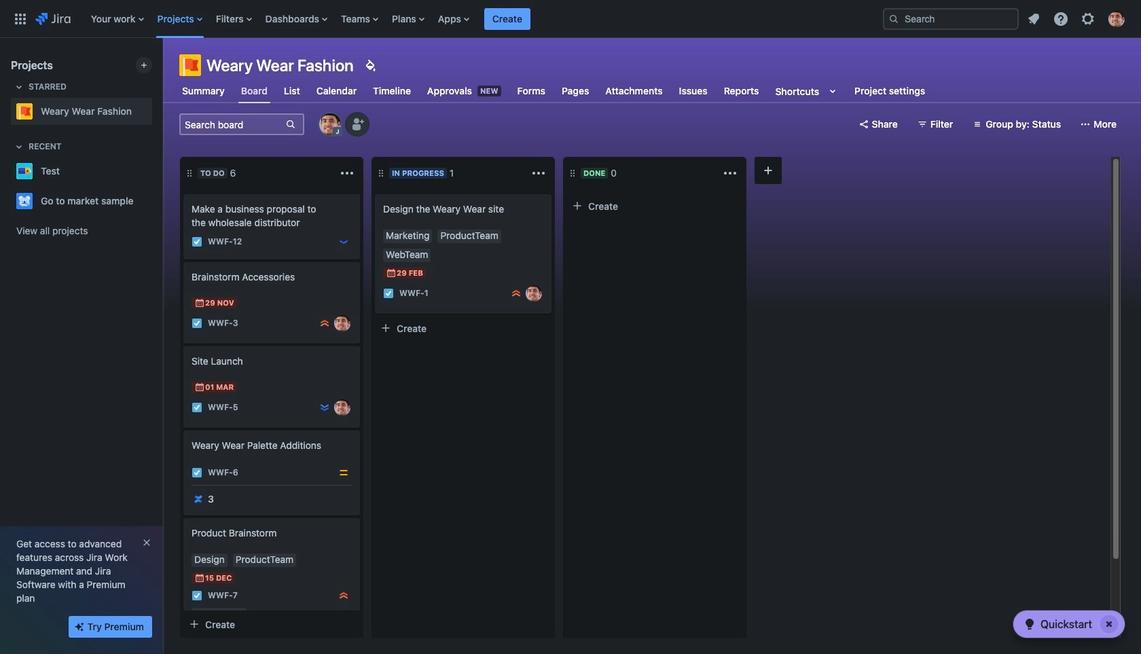 Task type: locate. For each thing, give the bounding box(es) containing it.
medium image
[[338, 468, 349, 478]]

1 vertical spatial task image
[[192, 318, 203, 329]]

0 horizontal spatial james peterson image
[[334, 315, 351, 332]]

low image
[[338, 236, 349, 247]]

1 column actions menu image from the left
[[339, 165, 355, 181]]

lowest image
[[319, 402, 330, 413]]

add to starred image
[[148, 193, 164, 209]]

collapse starred projects image
[[11, 79, 27, 95]]

due date: 29 february 2024 image
[[386, 268, 397, 279]]

add to starred image
[[148, 163, 164, 179]]

Search board text field
[[181, 115, 284, 134]]

1 horizontal spatial james peterson image
[[526, 285, 542, 302]]

0 horizontal spatial column actions menu image
[[339, 165, 355, 181]]

settings image
[[1081, 11, 1097, 27]]

create image
[[175, 185, 192, 201], [367, 185, 383, 201], [175, 337, 192, 353], [175, 421, 192, 438], [175, 509, 192, 525]]

0 vertical spatial highest image
[[319, 318, 330, 329]]

1 horizontal spatial column actions menu image
[[722, 165, 739, 181]]

task image for highest image
[[383, 288, 394, 299]]

james peterson image
[[526, 285, 542, 302], [334, 315, 351, 332]]

tab list
[[171, 79, 937, 103]]

3 task image from the top
[[192, 468, 203, 478]]

jira image
[[35, 11, 71, 27], [35, 11, 71, 27]]

due date: 15 december 2023 image
[[194, 573, 205, 584], [194, 573, 205, 584]]

1 horizontal spatial list
[[1022, 6, 1134, 31]]

0 horizontal spatial list
[[84, 0, 873, 38]]

column actions menu image
[[339, 165, 355, 181], [722, 165, 739, 181]]

task image down create image
[[192, 318, 203, 329]]

2 column actions menu image from the left
[[722, 165, 739, 181]]

dismiss quickstart image
[[1099, 614, 1121, 635]]

primary element
[[8, 0, 873, 38]]

column actions menu image left create column icon
[[722, 165, 739, 181]]

0 horizontal spatial task image
[[192, 318, 203, 329]]

2 task image from the top
[[192, 402, 203, 413]]

task image down due date: 29 february 2024 icon
[[383, 288, 394, 299]]

task image
[[383, 288, 394, 299], [192, 318, 203, 329]]

list item
[[484, 0, 531, 38]]

sidebar navigation image
[[148, 54, 178, 82]]

due date: 29 november 2023 image
[[194, 298, 205, 309], [194, 298, 205, 309]]

1 horizontal spatial highest image
[[338, 591, 349, 601]]

1 horizontal spatial task image
[[383, 288, 394, 299]]

due date: 01 march 2024 image
[[194, 382, 205, 393], [194, 382, 205, 393]]

0 horizontal spatial highest image
[[319, 318, 330, 329]]

1 task image from the top
[[192, 236, 203, 247]]

1 vertical spatial highest image
[[338, 591, 349, 601]]

your profile and settings image
[[1109, 11, 1125, 27]]

banner
[[0, 0, 1142, 38]]

1 vertical spatial james peterson image
[[334, 315, 351, 332]]

help image
[[1053, 11, 1070, 27]]

0 vertical spatial james peterson image
[[526, 285, 542, 302]]

highest image
[[319, 318, 330, 329], [338, 591, 349, 601]]

None search field
[[883, 8, 1019, 30]]

column actions menu image down add people image
[[339, 165, 355, 181]]

4 task image from the top
[[192, 591, 203, 601]]

task image
[[192, 236, 203, 247], [192, 402, 203, 413], [192, 468, 203, 478], [192, 591, 203, 601]]

list
[[84, 0, 873, 38], [1022, 6, 1134, 31]]

0 vertical spatial task image
[[383, 288, 394, 299]]

highest image
[[511, 288, 522, 299]]



Task type: describe. For each thing, give the bounding box(es) containing it.
james peterson image for highest image
[[526, 285, 542, 302]]

notifications image
[[1026, 11, 1043, 27]]

search image
[[889, 13, 900, 24]]

collapse recent projects image
[[11, 139, 27, 155]]

check image
[[1022, 616, 1038, 633]]

task image for the leftmost highest icon
[[192, 318, 203, 329]]

Search field
[[883, 8, 1019, 30]]

due date: 29 february 2024 image
[[386, 268, 397, 279]]

add people image
[[349, 116, 366, 133]]

confluence image
[[193, 494, 204, 505]]

close premium upgrade banner image
[[141, 538, 152, 548]]

james peterson image for the leftmost highest icon
[[334, 315, 351, 332]]

create image
[[175, 253, 192, 269]]

james peterson image
[[334, 400, 351, 416]]

create column image
[[760, 162, 777, 179]]

appswitcher icon image
[[12, 11, 29, 27]]

create project image
[[139, 60, 150, 71]]

confluence image
[[193, 494, 204, 505]]

show subtasks image
[[225, 610, 241, 626]]

set project background image
[[362, 57, 378, 73]]

remove from starred image
[[148, 103, 164, 120]]

column actions menu image
[[531, 165, 547, 181]]

task image for medium image
[[192, 468, 203, 478]]

task image for low icon
[[192, 236, 203, 247]]

task image for the bottommost highest icon
[[192, 591, 203, 601]]



Task type: vqa. For each thing, say whether or not it's contained in the screenshot.
leftmost James Peterson 'link'
no



